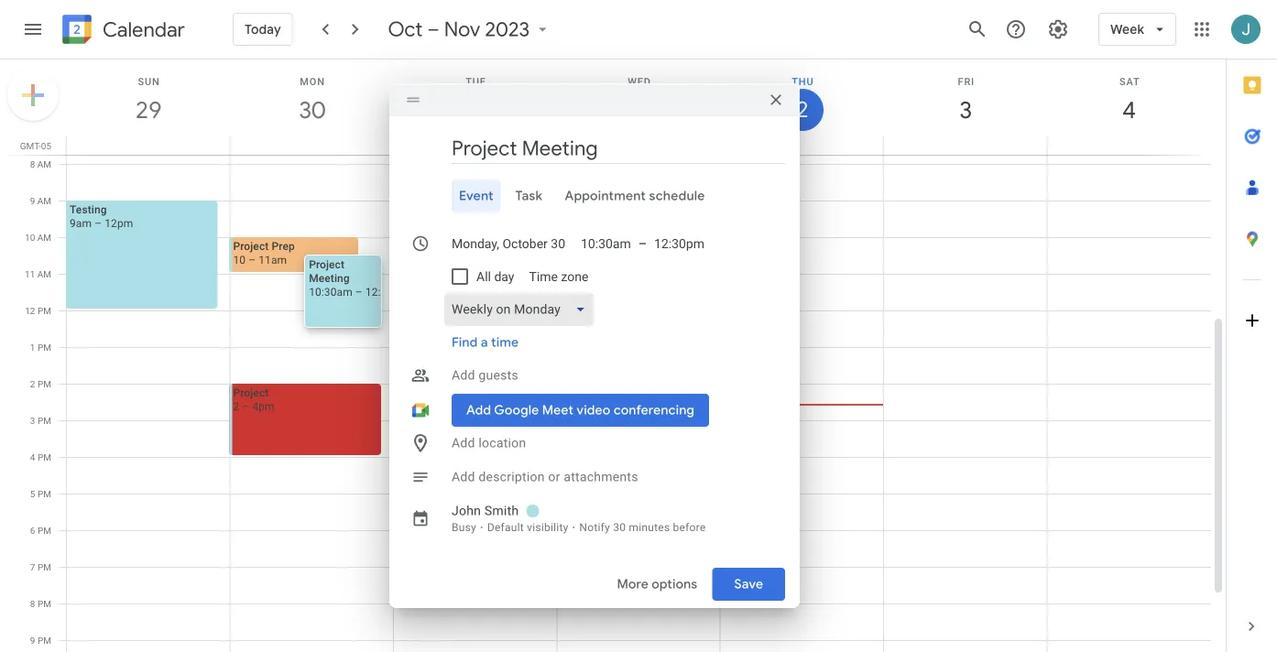 Task type: locate. For each thing, give the bounding box(es) containing it.
2 8 from the top
[[30, 598, 35, 609]]

pm for 9 pm
[[38, 635, 51, 646]]

am for 8 am
[[37, 159, 51, 170]]

add left location
[[452, 436, 475, 451]]

1 horizontal spatial 30
[[613, 521, 626, 534]]

0 vertical spatial 4
[[1122, 95, 1135, 125]]

2 link
[[782, 89, 824, 131]]

2 vertical spatial add
[[452, 470, 475, 485]]

pm up 9 pm
[[38, 598, 51, 609]]

0 vertical spatial 9
[[30, 195, 35, 206]]

2 inside project 2 – 4pm
[[233, 400, 239, 413]]

2 horizontal spatial 2
[[795, 95, 808, 124]]

7
[[30, 562, 35, 573]]

– inside project 2 – 4pm
[[242, 400, 250, 413]]

2 add from the top
[[452, 436, 475, 451]]

1 add from the top
[[452, 368, 475, 383]]

1 vertical spatial add
[[452, 436, 475, 451]]

pm for 3 pm
[[38, 415, 51, 426]]

thu
[[792, 76, 814, 87]]

pm right 12
[[38, 305, 51, 316]]

add down find
[[452, 368, 475, 383]]

am for 11 am
[[37, 268, 51, 279]]

pm down 8 pm
[[38, 635, 51, 646]]

am right the 11
[[37, 268, 51, 279]]

pm
[[38, 305, 51, 316], [38, 342, 51, 353], [38, 378, 51, 389], [38, 415, 51, 426], [38, 452, 51, 463], [38, 488, 51, 499], [38, 525, 51, 536], [38, 562, 51, 573], [38, 598, 51, 609], [38, 635, 51, 646]]

5 pm
[[30, 488, 51, 499]]

2 cell from the left
[[230, 137, 394, 155]]

1 horizontal spatial 4
[[1122, 95, 1135, 125]]

4 up 5
[[30, 452, 35, 463]]

10 up the 11
[[25, 232, 35, 243]]

10:30am
[[309, 285, 353, 298]]

2 inside thu 2
[[795, 95, 808, 124]]

grid
[[0, 60, 1226, 652]]

– right 10:30am
[[355, 285, 363, 298]]

cell down 4 link
[[1047, 137, 1210, 155]]

pm down 3 pm
[[38, 452, 51, 463]]

0 vertical spatial 3
[[958, 95, 971, 125]]

2 pm
[[30, 378, 51, 389]]

tab list
[[1227, 60, 1277, 601], [404, 180, 785, 213]]

thu 2
[[792, 76, 814, 124]]

2 9 from the top
[[30, 635, 35, 646]]

description
[[479, 470, 545, 485]]

3 link
[[945, 89, 987, 131]]

add up john
[[452, 470, 475, 485]]

3 am from the top
[[37, 232, 51, 243]]

john
[[452, 504, 481, 519]]

3 pm from the top
[[38, 378, 51, 389]]

30 right notify
[[613, 521, 626, 534]]

2 pm from the top
[[38, 342, 51, 353]]

0 horizontal spatial tab list
[[404, 180, 785, 213]]

1 vertical spatial 30
[[613, 521, 626, 534]]

3
[[958, 95, 971, 125], [30, 415, 35, 426]]

1 am from the top
[[37, 159, 51, 170]]

prep
[[272, 240, 295, 252]]

notify 30 minutes before
[[579, 521, 706, 534]]

7 pm from the top
[[38, 525, 51, 536]]

1 pm from the top
[[38, 305, 51, 316]]

None field
[[444, 293, 601, 326]]

8 for 8 pm
[[30, 598, 35, 609]]

– inside project meeting 10:30am – 12:30pm
[[355, 285, 363, 298]]

gmt-
[[20, 140, 41, 151]]

cell down 3 link
[[884, 137, 1047, 155]]

–
[[428, 16, 440, 42], [95, 217, 102, 230], [639, 236, 647, 251], [248, 253, 256, 266], [355, 285, 363, 298], [242, 400, 250, 413]]

american
[[620, 138, 667, 151]]

pm for 6 pm
[[38, 525, 51, 536]]

0 horizontal spatial 4
[[30, 452, 35, 463]]

0 vertical spatial 8
[[30, 159, 35, 170]]

pm for 7 pm
[[38, 562, 51, 573]]

– left 11am
[[248, 253, 256, 266]]

pm up 4 pm
[[38, 415, 51, 426]]

1 horizontal spatial 10
[[233, 253, 246, 266]]

1 horizontal spatial tab list
[[1227, 60, 1277, 601]]

8 pm
[[30, 598, 51, 609]]

minutes
[[629, 521, 670, 534]]

mon
[[300, 76, 325, 87]]

– left "4pm"
[[242, 400, 250, 413]]

project up meeting
[[309, 258, 345, 271]]

1 vertical spatial 10
[[233, 253, 246, 266]]

9 am
[[30, 195, 51, 206]]

4 inside "sat 4"
[[1122, 95, 1135, 125]]

0 horizontal spatial 30
[[298, 95, 324, 125]]

10 pm from the top
[[38, 635, 51, 646]]

11
[[25, 268, 35, 279]]

add inside dropdown button
[[452, 368, 475, 383]]

2 vertical spatial project
[[233, 386, 269, 399]]

1 8 from the top
[[30, 159, 35, 170]]

30 for notify 30 minutes before
[[613, 521, 626, 534]]

– inside project prep 10 – 11am
[[248, 253, 256, 266]]

4
[[1122, 95, 1135, 125], [30, 452, 35, 463]]

5 pm from the top
[[38, 452, 51, 463]]

a
[[481, 334, 488, 351]]

appointment
[[565, 188, 646, 204]]

1 horizontal spatial 3
[[958, 95, 971, 125]]

12 pm
[[25, 305, 51, 316]]

project meeting 10:30am – 12:30pm
[[309, 258, 409, 298]]

project for –
[[233, 386, 269, 399]]

appointment schedule button
[[558, 180, 712, 213]]

add description or attachments
[[452, 470, 638, 485]]

cell down 2 link
[[720, 137, 884, 155]]

attachments
[[564, 470, 638, 485]]

1 vertical spatial 3
[[30, 415, 35, 426]]

3 up 4 pm
[[30, 415, 35, 426]]

9 down 8 pm
[[30, 635, 35, 646]]

1 9 from the top
[[30, 195, 35, 206]]

am
[[37, 159, 51, 170], [37, 195, 51, 206], [37, 232, 51, 243], [37, 268, 51, 279]]

2
[[795, 95, 808, 124], [30, 378, 35, 389], [233, 400, 239, 413]]

– right start time text field
[[639, 236, 647, 251]]

4 pm from the top
[[38, 415, 51, 426]]

Add title text field
[[452, 135, 785, 162]]

8 pm from the top
[[38, 562, 51, 573]]

8
[[30, 159, 35, 170], [30, 598, 35, 609]]

wed
[[628, 76, 651, 87]]

pm down 1 pm
[[38, 378, 51, 389]]

first
[[562, 138, 584, 151]]

1 vertical spatial 8
[[30, 598, 35, 609]]

time zone button
[[522, 260, 596, 293]]

calendar
[[103, 17, 185, 43]]

8 am
[[30, 159, 51, 170]]

1 vertical spatial project
[[309, 258, 345, 271]]

today button
[[233, 7, 293, 51]]

project up 11am
[[233, 240, 269, 252]]

indian
[[670, 138, 700, 151]]

project up "4pm"
[[233, 386, 269, 399]]

Start time text field
[[581, 227, 631, 260]]

2 vertical spatial 2
[[233, 400, 239, 413]]

project inside project 2 – 4pm
[[233, 386, 269, 399]]

0 horizontal spatial 2
[[30, 378, 35, 389]]

am down the 05
[[37, 159, 51, 170]]

10 inside project prep 10 – 11am
[[233, 253, 246, 266]]

2 down thu
[[795, 95, 808, 124]]

10 left 11am
[[233, 253, 246, 266]]

30 inside the "mon 30"
[[298, 95, 324, 125]]

– down testing
[[95, 217, 102, 230]]

0 vertical spatial 30
[[298, 95, 324, 125]]

add location
[[452, 436, 526, 451]]

am down the 9 am
[[37, 232, 51, 243]]

12:30pm
[[365, 285, 409, 298]]

3 down fri
[[958, 95, 971, 125]]

9
[[30, 195, 35, 206], [30, 635, 35, 646]]

8 down gmt-
[[30, 159, 35, 170]]

6 pm from the top
[[38, 488, 51, 499]]

calendar heading
[[99, 17, 185, 43]]

30
[[298, 95, 324, 125], [613, 521, 626, 534]]

0 vertical spatial add
[[452, 368, 475, 383]]

add
[[452, 368, 475, 383], [452, 436, 475, 451], [452, 470, 475, 485]]

pm for 12 pm
[[38, 305, 51, 316]]

2 left "4pm"
[[233, 400, 239, 413]]

pm right "6"
[[38, 525, 51, 536]]

project inside project prep 10 – 11am
[[233, 240, 269, 252]]

9 up 10 am
[[30, 195, 35, 206]]

1
[[30, 342, 35, 353]]

30 down mon
[[298, 95, 324, 125]]

project for 10
[[233, 240, 269, 252]]

4 cell from the left
[[884, 137, 1047, 155]]

9 pm from the top
[[38, 598, 51, 609]]

3 inside fri 3
[[958, 95, 971, 125]]

main drawer image
[[22, 18, 44, 40]]

month
[[748, 138, 780, 151]]

time zone
[[529, 269, 589, 284]]

10
[[25, 232, 35, 243], [233, 253, 246, 266]]

1 cell from the left
[[67, 137, 230, 155]]

End time text field
[[654, 227, 705, 260]]

pm right 7
[[38, 562, 51, 573]]

2 down 1
[[30, 378, 35, 389]]

first day of american indian heritage month button
[[557, 137, 780, 153]]

8 down 7
[[30, 598, 35, 609]]

tab list containing event
[[404, 180, 785, 213]]

project inside project meeting 10:30am – 12:30pm
[[309, 258, 345, 271]]

9am
[[70, 217, 92, 230]]

29 link
[[128, 89, 170, 131]]

am down 8 am
[[37, 195, 51, 206]]

pm right 5
[[38, 488, 51, 499]]

4 down the sat
[[1122, 95, 1135, 125]]

4 am from the top
[[37, 268, 51, 279]]

pm right 1
[[38, 342, 51, 353]]

grid containing 29
[[0, 60, 1226, 652]]

1 horizontal spatial 2
[[233, 400, 239, 413]]

first day of american indian heritage month
[[562, 138, 780, 151]]

0 vertical spatial 2
[[795, 95, 808, 124]]

0 vertical spatial project
[[233, 240, 269, 252]]

project 2 – 4pm
[[233, 386, 275, 413]]

1 vertical spatial 9
[[30, 635, 35, 646]]

0 horizontal spatial 10
[[25, 232, 35, 243]]

3 add from the top
[[452, 470, 475, 485]]

2 am from the top
[[37, 195, 51, 206]]

am for 10 am
[[37, 232, 51, 243]]

10 am
[[25, 232, 51, 243]]

cell down 30 "link"
[[230, 137, 394, 155]]

cell down 29 link
[[67, 137, 230, 155]]

add for add description or attachments
[[452, 470, 475, 485]]

cell
[[67, 137, 230, 155], [230, 137, 394, 155], [720, 137, 884, 155], [884, 137, 1047, 155], [1047, 137, 1210, 155]]



Task type: describe. For each thing, give the bounding box(es) containing it.
9 for 9 am
[[30, 195, 35, 206]]

12
[[25, 305, 35, 316]]

fri 3
[[958, 76, 975, 125]]

or
[[548, 470, 560, 485]]

schedule
[[649, 188, 705, 204]]

5 cell from the left
[[1047, 137, 1210, 155]]

time
[[529, 269, 558, 284]]

7 pm
[[30, 562, 51, 573]]

8 for 8 am
[[30, 159, 35, 170]]

meeting
[[309, 272, 350, 285]]

before
[[673, 521, 706, 534]]

pm for 1 pm
[[38, 342, 51, 353]]

default
[[487, 521, 524, 534]]

event button
[[452, 180, 501, 213]]

0 vertical spatial 10
[[25, 232, 35, 243]]

heritage
[[703, 138, 745, 151]]

calendar element
[[59, 11, 185, 51]]

john smith
[[452, 504, 519, 519]]

event
[[459, 188, 494, 204]]

task
[[516, 188, 543, 204]]

all day
[[476, 269, 514, 284]]

3 cell from the left
[[720, 137, 884, 155]]

pm for 2 pm
[[38, 378, 51, 389]]

task button
[[508, 180, 550, 213]]

30 for mon 30
[[298, 95, 324, 125]]

9 for 9 pm
[[30, 635, 35, 646]]

fri
[[958, 76, 975, 87]]

sat 4
[[1120, 76, 1140, 125]]

am for 9 am
[[37, 195, 51, 206]]

oct – nov 2023
[[388, 16, 530, 42]]

testing
[[70, 203, 107, 216]]

05
[[41, 140, 51, 151]]

add for add location
[[452, 436, 475, 451]]

smith
[[485, 504, 519, 519]]

appointment schedule
[[565, 188, 705, 204]]

guests
[[479, 368, 519, 383]]

1 vertical spatial 2
[[30, 378, 35, 389]]

gmt-05
[[20, 140, 51, 151]]

time
[[491, 334, 519, 351]]

default visibility
[[487, 521, 569, 534]]

location
[[479, 436, 526, 451]]

pm for 8 pm
[[38, 598, 51, 609]]

find
[[452, 334, 478, 351]]

nov
[[444, 16, 481, 42]]

project for 10:30am
[[309, 258, 345, 271]]

day
[[586, 138, 605, 151]]

4pm
[[252, 400, 275, 413]]

3 pm
[[30, 415, 51, 426]]

Start date text field
[[452, 233, 566, 255]]

11 am
[[25, 268, 51, 279]]

settings menu image
[[1047, 18, 1069, 40]]

find a time button
[[444, 326, 526, 359]]

1 vertical spatial 4
[[30, 452, 35, 463]]

testing 9am – 12pm
[[70, 203, 133, 230]]

2023
[[485, 16, 530, 42]]

9 pm
[[30, 635, 51, 646]]

zone
[[561, 269, 589, 284]]

12pm
[[105, 217, 133, 230]]

find a time
[[452, 334, 519, 351]]

add for add guests
[[452, 368, 475, 383]]

11am
[[259, 253, 287, 266]]

6 pm
[[30, 525, 51, 536]]

5
[[30, 488, 35, 499]]

project prep 10 – 11am
[[233, 240, 295, 266]]

today
[[245, 21, 281, 38]]

0 horizontal spatial 3
[[30, 415, 35, 426]]

sat
[[1120, 76, 1140, 87]]

sun
[[138, 76, 160, 87]]

– right oct
[[428, 16, 440, 42]]

4 pm
[[30, 452, 51, 463]]

add guests button
[[444, 359, 785, 392]]

1 pm
[[30, 342, 51, 353]]

week button
[[1099, 7, 1177, 51]]

2 for project 2 – 4pm
[[233, 400, 239, 413]]

all
[[476, 269, 491, 284]]

first day of american indian heritage month row
[[59, 137, 1226, 155]]

pm for 4 pm
[[38, 452, 51, 463]]

of
[[608, 138, 618, 151]]

6
[[30, 525, 35, 536]]

– inside 'testing 9am – 12pm'
[[95, 217, 102, 230]]

mon 30
[[298, 76, 325, 125]]

pm for 5 pm
[[38, 488, 51, 499]]

visibility
[[527, 521, 569, 534]]

4 link
[[1109, 89, 1151, 131]]

oct – nov 2023 button
[[381, 16, 559, 42]]

sun 29
[[134, 76, 161, 125]]

day
[[494, 269, 514, 284]]

add guests
[[452, 368, 519, 383]]

week
[[1111, 21, 1144, 38]]

30 link
[[291, 89, 333, 131]]

29
[[134, 95, 161, 125]]

2 for thu 2
[[795, 95, 808, 124]]

oct
[[388, 16, 423, 42]]

notify
[[579, 521, 610, 534]]

busy
[[452, 521, 476, 534]]

tue
[[466, 76, 486, 87]]

to element
[[639, 236, 647, 251]]



Task type: vqa. For each thing, say whether or not it's contained in the screenshot.


